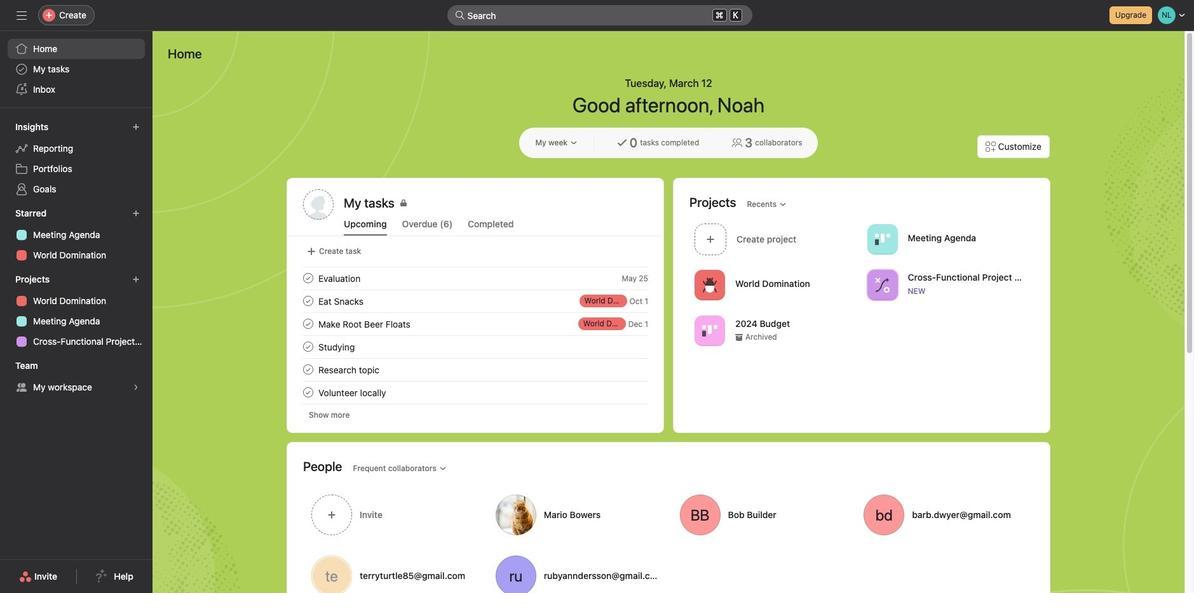 Task type: describe. For each thing, give the bounding box(es) containing it.
hide sidebar image
[[17, 10, 27, 20]]

new project or portfolio image
[[132, 276, 140, 283]]

prominent image
[[455, 10, 465, 20]]

bug image
[[702, 277, 718, 293]]

mark complete image for first mark complete option from the top of the page
[[301, 294, 316, 309]]

add profile photo image
[[303, 189, 334, 220]]

mark complete image for 1st mark complete option from the bottom of the page
[[301, 385, 316, 400]]

projects element
[[0, 268, 153, 355]]

1 mark complete checkbox from the top
[[301, 294, 316, 309]]

3 mark complete checkbox from the top
[[301, 339, 316, 355]]

5 mark complete checkbox from the top
[[301, 385, 316, 400]]

mark complete image for 2nd mark complete option from the bottom
[[301, 362, 316, 378]]



Task type: locate. For each thing, give the bounding box(es) containing it.
starred element
[[0, 202, 153, 268]]

mark complete image
[[301, 271, 316, 286], [301, 317, 316, 332], [301, 362, 316, 378], [301, 385, 316, 400]]

teams element
[[0, 355, 153, 400]]

1 vertical spatial mark complete image
[[301, 339, 316, 355]]

3 mark complete image from the top
[[301, 362, 316, 378]]

line_and_symbols image
[[875, 277, 890, 293]]

insights element
[[0, 116, 153, 202]]

2 mark complete checkbox from the top
[[301, 317, 316, 332]]

4 mark complete checkbox from the top
[[301, 362, 316, 378]]

Search tasks, projects, and more text field
[[447, 5, 752, 25]]

mark complete image for 3rd mark complete option from the top
[[301, 339, 316, 355]]

0 vertical spatial mark complete image
[[301, 294, 316, 309]]

mark complete image for mark complete checkbox
[[301, 271, 316, 286]]

None field
[[447, 5, 752, 25]]

add items to starred image
[[132, 210, 140, 217]]

new insights image
[[132, 123, 140, 131]]

mark complete image
[[301, 294, 316, 309], [301, 339, 316, 355]]

board image
[[702, 323, 718, 338]]

1 mark complete image from the top
[[301, 294, 316, 309]]

Mark complete checkbox
[[301, 271, 316, 286]]

Mark complete checkbox
[[301, 294, 316, 309], [301, 317, 316, 332], [301, 339, 316, 355], [301, 362, 316, 378], [301, 385, 316, 400]]

global element
[[0, 31, 153, 107]]

2 mark complete image from the top
[[301, 339, 316, 355]]

board image
[[875, 232, 890, 247]]

2 mark complete image from the top
[[301, 317, 316, 332]]

4 mark complete image from the top
[[301, 385, 316, 400]]

1 mark complete image from the top
[[301, 271, 316, 286]]

see details, my workspace image
[[132, 384, 140, 392]]

mark complete image for 4th mark complete option from the bottom of the page
[[301, 317, 316, 332]]



Task type: vqa. For each thing, say whether or not it's contained in the screenshot.
Mark complete image to the bottom
yes



